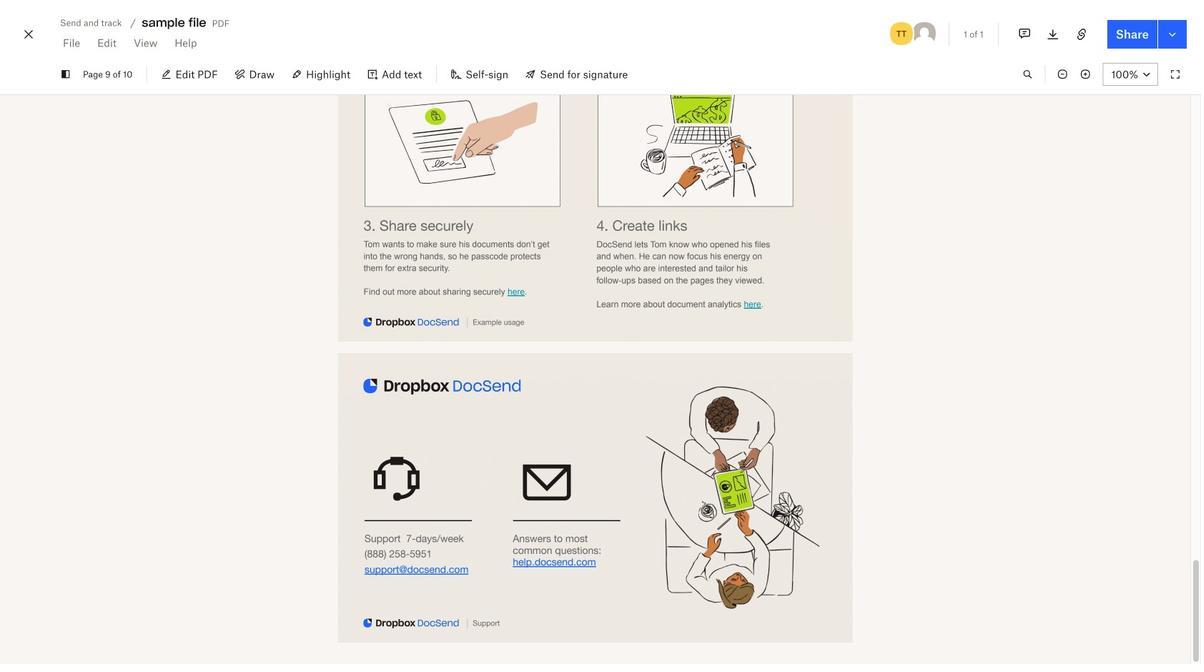 Task type: vqa. For each thing, say whether or not it's contained in the screenshot.
the topmost SAMPLE FILE.PDF image
yes



Task type: describe. For each thing, give the bounding box(es) containing it.
2 sample file.pdf image from the top
[[338, 353, 853, 643]]



Task type: locate. For each thing, give the bounding box(es) containing it.
sample file.pdf image
[[338, 52, 853, 342], [338, 353, 853, 643]]

1 sample file.pdf image from the top
[[338, 52, 853, 342]]

1 vertical spatial sample file.pdf image
[[338, 353, 853, 643]]

0 vertical spatial sample file.pdf image
[[338, 52, 853, 342]]

close image
[[20, 23, 37, 46]]



